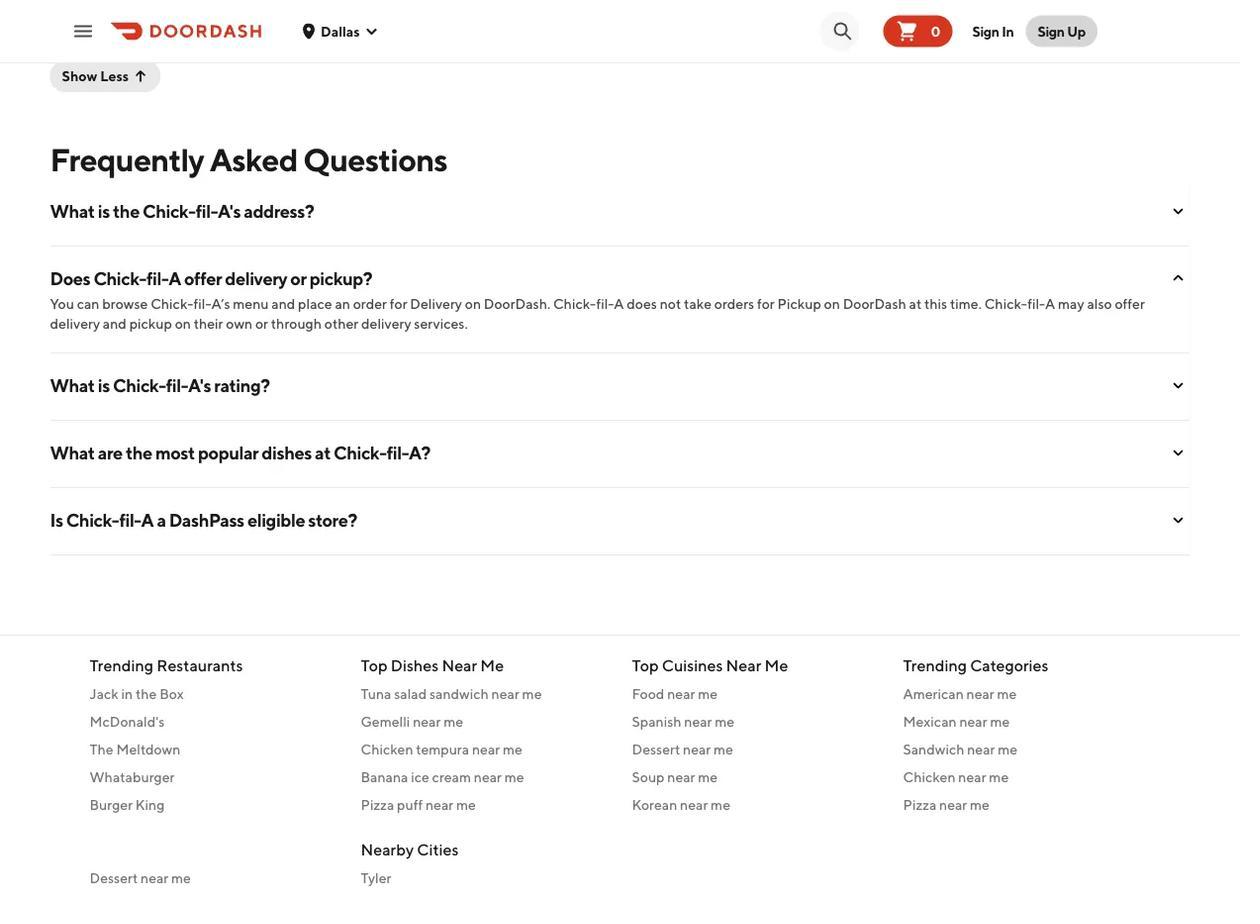 Task type: describe. For each thing, give the bounding box(es) containing it.
chick- down the "frequently"
[[143, 200, 196, 221]]

tuna salad sandwich near me link
[[361, 684, 609, 704]]

dashpass
[[169, 509, 244, 530]]

cuisines
[[662, 656, 723, 674]]

tuna salad sandwich near me
[[361, 685, 542, 702]]

a left does
[[614, 296, 624, 312]]

can
[[77, 296, 100, 312]]

near for cuisines
[[727, 656, 762, 674]]

me inside chicken tempura near me link
[[503, 741, 523, 757]]

me down 'burger king' link
[[171, 870, 191, 886]]

delivery
[[410, 296, 462, 312]]

or inside you can browse chick-fil-a's menu and place an order for delivery on doordash. chick-fil-a does not take orders for pickup on doordash at this time. chick-fil-a may also offer delivery and pickup on their own or through other delivery services.
[[255, 315, 268, 332]]

may
[[1059, 296, 1085, 312]]

burger king link
[[90, 795, 337, 815]]

does
[[627, 296, 657, 312]]

show
[[62, 68, 97, 84]]

food
[[632, 685, 665, 702]]

an
[[335, 296, 350, 312]]

place
[[298, 296, 332, 312]]

a up pickup on the top left of page
[[169, 267, 181, 289]]

me inside korean near me link
[[711, 796, 731, 813]]

orders
[[715, 296, 755, 312]]

menu
[[233, 296, 269, 312]]

dishes
[[391, 656, 439, 674]]

trending for trending categories
[[904, 656, 968, 674]]

1 horizontal spatial a's
[[218, 200, 241, 221]]

0 horizontal spatial dessert near me link
[[90, 868, 337, 888]]

pizza puff near me link
[[361, 795, 609, 815]]

a left a
[[141, 509, 154, 530]]

pizza near me link
[[904, 795, 1151, 815]]

me inside banana ice cream near me link
[[505, 768, 525, 785]]

open menu image
[[71, 19, 95, 43]]

me inside gemelli near me link
[[444, 713, 464, 729]]

near for mexican near me link
[[960, 713, 988, 729]]

1 vertical spatial dessert near me
[[90, 870, 191, 886]]

this
[[925, 296, 948, 312]]

doordash.
[[484, 296, 551, 312]]

restaurants
[[157, 656, 243, 674]]

nearby cities
[[361, 840, 459, 859]]

0 vertical spatial or
[[290, 267, 307, 289]]

cities
[[417, 840, 459, 859]]

burger
[[90, 796, 133, 813]]

top dishes near me
[[361, 656, 504, 674]]

food near me link
[[632, 684, 880, 704]]

what for what is chick-fil-a's rating?
[[50, 374, 95, 396]]

spanish near me
[[632, 713, 735, 729]]

me inside mexican near me link
[[991, 713, 1010, 729]]

soup
[[632, 768, 665, 785]]

are
[[98, 442, 123, 463]]

frequently
[[50, 141, 204, 178]]

0 horizontal spatial on
[[175, 315, 191, 332]]

gemelli near me
[[361, 713, 464, 729]]

show less
[[62, 68, 129, 84]]

1 horizontal spatial dessert near me
[[632, 741, 734, 757]]

chicken tempura near me link
[[361, 739, 609, 759]]

near for leftmost dessert near me link
[[141, 870, 169, 886]]

frequently asked questions
[[50, 141, 448, 178]]

soup near me link
[[632, 767, 880, 787]]

pizza puff near me
[[361, 796, 476, 813]]

king
[[136, 796, 165, 813]]

1 horizontal spatial delivery
[[225, 267, 287, 289]]

what for what are the most popular dishes at chick-fil-a?
[[50, 442, 95, 463]]

sign up link
[[1026, 15, 1098, 47]]

sandwich
[[430, 685, 489, 702]]

browse
[[102, 296, 148, 312]]

american
[[904, 685, 964, 702]]

mcdonald's link
[[90, 712, 337, 731]]

0 horizontal spatial offer
[[184, 267, 222, 289]]

1 vertical spatial dessert
[[90, 870, 138, 886]]

me inside sandwich near me link
[[999, 741, 1018, 757]]

2 horizontal spatial delivery
[[361, 315, 412, 332]]

pickup?
[[310, 267, 373, 289]]

the
[[90, 741, 113, 757]]

a's
[[211, 296, 230, 312]]

top for top dishes near me
[[361, 656, 388, 674]]

sandwich
[[904, 741, 965, 757]]

spanish
[[632, 713, 682, 729]]

a
[[157, 509, 166, 530]]

gemelli
[[361, 713, 410, 729]]

a left the may
[[1046, 296, 1056, 312]]

sign in
[[973, 23, 1014, 39]]

you can browse chick-fil-a's menu and place an order for delivery on doordash. chick-fil-a does not take orders for pickup on doordash at this time. chick-fil-a may also offer delivery and pickup on their own or through other delivery services.
[[50, 296, 1146, 332]]

is for chick-
[[98, 374, 110, 396]]

trending for trending restaurants
[[90, 656, 153, 674]]

show less button
[[50, 60, 161, 92]]

nearby
[[361, 840, 414, 859]]

mexican near me
[[904, 713, 1010, 729]]

2 for from the left
[[758, 296, 775, 312]]

korean near me link
[[632, 795, 880, 815]]

through
[[271, 315, 322, 332]]

1 vertical spatial and
[[103, 315, 127, 332]]

1 vertical spatial at
[[315, 442, 331, 463]]

sign up
[[1038, 23, 1086, 39]]

whataburger link
[[90, 767, 337, 787]]

does chick-fil-a offer delivery or pickup?
[[50, 267, 373, 289]]

tempura
[[416, 741, 470, 757]]

0 button
[[884, 15, 953, 47]]

the meltdown
[[90, 741, 181, 757]]

dallas
[[321, 23, 360, 39]]

chick- right is
[[66, 509, 119, 530]]

trending categories
[[904, 656, 1049, 674]]

doordash
[[843, 296, 907, 312]]

what is chick-fil-a's rating?
[[50, 374, 270, 396]]

in
[[1002, 23, 1014, 39]]

less
[[100, 68, 129, 84]]

near for top dessert near me link
[[683, 741, 711, 757]]

chick- up pickup on the top left of page
[[151, 296, 194, 312]]

me for top dishes near me
[[481, 656, 504, 674]]

what for what is the chick-fil-a's address?
[[50, 200, 95, 221]]

chicken tempura near me
[[361, 741, 523, 757]]

0
[[931, 23, 941, 39]]



Task type: vqa. For each thing, say whether or not it's contained in the screenshot.


Task type: locate. For each thing, give the bounding box(es) containing it.
me down soup near me link
[[711, 796, 731, 813]]

0 vertical spatial at
[[910, 296, 922, 312]]

does
[[50, 267, 90, 289]]

near up chicken tempura near me
[[413, 713, 441, 729]]

chick- right doordash.
[[554, 296, 597, 312]]

0 horizontal spatial for
[[390, 296, 408, 312]]

1 vertical spatial a's
[[188, 374, 211, 396]]

near down gemelli near me link
[[472, 741, 500, 757]]

pizza for top
[[361, 796, 394, 813]]

1 horizontal spatial dessert near me link
[[632, 739, 880, 759]]

is chick-fil-a a dashpass eligible store?
[[50, 509, 357, 530]]

1 horizontal spatial dessert
[[632, 741, 681, 757]]

sign left in
[[973, 23, 1000, 39]]

chicken down gemelli
[[361, 741, 414, 757]]

me down food near me link
[[715, 713, 735, 729]]

offer
[[184, 267, 222, 289], [1116, 296, 1146, 312]]

own
[[226, 315, 253, 332]]

the for box
[[136, 685, 157, 702]]

spanish near me link
[[632, 712, 880, 731]]

0 vertical spatial what
[[50, 200, 95, 221]]

me for top cuisines near me
[[765, 656, 789, 674]]

me up gemelli near me link
[[522, 685, 542, 702]]

me down sandwich near me link
[[990, 768, 1009, 785]]

me up food near me link
[[765, 656, 789, 674]]

me inside soup near me link
[[698, 768, 718, 785]]

me down spanish near me link
[[714, 741, 734, 757]]

near down sandwich near me
[[959, 768, 987, 785]]

trending restaurants
[[90, 656, 243, 674]]

1 me from the left
[[481, 656, 504, 674]]

dessert near me link down spanish near me link
[[632, 739, 880, 759]]

services.
[[414, 315, 468, 332]]

mcdonald's
[[90, 713, 165, 729]]

1 horizontal spatial sign
[[1038, 23, 1065, 39]]

1 vertical spatial dessert near me link
[[90, 868, 337, 888]]

what left are
[[50, 442, 95, 463]]

1 horizontal spatial trending
[[904, 656, 968, 674]]

near for dishes
[[442, 656, 477, 674]]

jack in the box link
[[90, 684, 337, 704]]

pizza down banana
[[361, 796, 394, 813]]

salad
[[394, 685, 427, 702]]

1 horizontal spatial chicken
[[904, 768, 956, 785]]

not
[[660, 296, 682, 312]]

near down chicken tempura near me link
[[474, 768, 502, 785]]

or right own
[[255, 315, 268, 332]]

0 horizontal spatial pizza
[[361, 796, 394, 813]]

1 horizontal spatial offer
[[1116, 296, 1146, 312]]

me inside pizza puff near me link
[[456, 796, 476, 813]]

1 near from the left
[[442, 656, 477, 674]]

1 vertical spatial or
[[255, 315, 268, 332]]

chick- down pickup on the top left of page
[[113, 374, 166, 396]]

near down banana ice cream near me
[[426, 796, 454, 813]]

most
[[155, 442, 195, 463]]

on right pickup
[[825, 296, 841, 312]]

2 vertical spatial what
[[50, 442, 95, 463]]

1 horizontal spatial at
[[910, 296, 922, 312]]

questions
[[303, 141, 448, 178]]

1 horizontal spatial on
[[465, 296, 481, 312]]

on left their
[[175, 315, 191, 332]]

near for gemelli near me link
[[413, 713, 441, 729]]

what up "does"
[[50, 200, 95, 221]]

dessert
[[632, 741, 681, 757], [90, 870, 138, 886]]

1 horizontal spatial or
[[290, 267, 307, 289]]

near down the "food near me"
[[685, 713, 713, 729]]

1 pizza from the left
[[361, 796, 394, 813]]

0 vertical spatial is
[[98, 200, 110, 221]]

me inside food near me link
[[698, 685, 718, 702]]

near up 'korean near me'
[[668, 768, 696, 785]]

1 vertical spatial offer
[[1116, 296, 1146, 312]]

me inside pizza near me link
[[971, 796, 990, 813]]

dessert down burger
[[90, 870, 138, 886]]

0 horizontal spatial delivery
[[50, 315, 100, 332]]

1 horizontal spatial me
[[765, 656, 789, 674]]

jack
[[90, 685, 119, 702]]

on
[[465, 296, 481, 312], [825, 296, 841, 312], [175, 315, 191, 332]]

0 horizontal spatial or
[[255, 315, 268, 332]]

2 what from the top
[[50, 374, 95, 396]]

trending up in
[[90, 656, 153, 674]]

0 vertical spatial and
[[272, 296, 295, 312]]

1 sign from the left
[[973, 23, 1000, 39]]

delivery up menu
[[225, 267, 287, 289]]

0 horizontal spatial top
[[361, 656, 388, 674]]

dishes
[[262, 442, 312, 463]]

me up 'korean near me'
[[698, 768, 718, 785]]

1 top from the left
[[361, 656, 388, 674]]

0 horizontal spatial near
[[442, 656, 477, 674]]

sign left up
[[1038, 23, 1065, 39]]

top up tuna
[[361, 656, 388, 674]]

near
[[442, 656, 477, 674], [727, 656, 762, 674]]

me inside american near me link
[[998, 685, 1018, 702]]

banana ice cream near me
[[361, 768, 525, 785]]

puff
[[397, 796, 423, 813]]

near up sandwich
[[442, 656, 477, 674]]

delivery
[[225, 267, 287, 289], [50, 315, 100, 332], [361, 315, 412, 332]]

2 pizza from the left
[[904, 796, 937, 813]]

near
[[492, 685, 520, 702], [668, 685, 696, 702], [967, 685, 995, 702], [413, 713, 441, 729], [685, 713, 713, 729], [960, 713, 988, 729], [472, 741, 500, 757], [683, 741, 711, 757], [968, 741, 996, 757], [474, 768, 502, 785], [668, 768, 696, 785], [959, 768, 987, 785], [426, 796, 454, 813], [680, 796, 708, 813], [940, 796, 968, 813], [141, 870, 169, 886]]

chicken
[[361, 741, 414, 757], [904, 768, 956, 785]]

the for chick-
[[113, 200, 140, 221]]

me down cream
[[456, 796, 476, 813]]

box
[[160, 685, 184, 702]]

offer inside you can browse chick-fil-a's menu and place an order for delivery on doordash. chick-fil-a does not take orders for pickup on doordash at this time. chick-fil-a may also offer delivery and pickup on their own or through other delivery services.
[[1116, 296, 1146, 312]]

the down the "frequently"
[[113, 200, 140, 221]]

eligible
[[248, 509, 305, 530]]

2 horizontal spatial on
[[825, 296, 841, 312]]

chick- right 'time.'
[[985, 296, 1028, 312]]

0 horizontal spatial chicken
[[361, 741, 414, 757]]

asked
[[210, 141, 298, 178]]

1 horizontal spatial for
[[758, 296, 775, 312]]

delivery down order
[[361, 315, 412, 332]]

chicken for chicken tempura near me
[[361, 741, 414, 757]]

offer right "also"
[[1116, 296, 1146, 312]]

chicken near me
[[904, 768, 1009, 785]]

1 vertical spatial the
[[126, 442, 152, 463]]

is
[[50, 509, 63, 530]]

take
[[684, 296, 712, 312]]

mexican near me link
[[904, 712, 1151, 731]]

2 vertical spatial the
[[136, 685, 157, 702]]

chicken for chicken near me
[[904, 768, 956, 785]]

2 me from the left
[[765, 656, 789, 674]]

trending
[[90, 656, 153, 674], [904, 656, 968, 674]]

0 vertical spatial chicken
[[361, 741, 414, 757]]

near down trending categories
[[967, 685, 995, 702]]

what down 'you'
[[50, 374, 95, 396]]

in
[[121, 685, 133, 702]]

chick- left a?
[[334, 442, 387, 463]]

other
[[325, 315, 359, 332]]

the right are
[[126, 442, 152, 463]]

1 horizontal spatial and
[[272, 296, 295, 312]]

popular
[[198, 442, 259, 463]]

banana ice cream near me link
[[361, 767, 609, 787]]

store?
[[308, 509, 357, 530]]

sign
[[973, 23, 1000, 39], [1038, 23, 1065, 39]]

chicken near me link
[[904, 767, 1151, 787]]

dessert near me down king
[[90, 870, 191, 886]]

near down the mexican near me
[[968, 741, 996, 757]]

0 vertical spatial dessert near me
[[632, 741, 734, 757]]

near for american near me link
[[967, 685, 995, 702]]

top cuisines near me
[[632, 656, 789, 674]]

me down mexican near me link
[[999, 741, 1018, 757]]

top for top cuisines near me
[[632, 656, 659, 674]]

1 what from the top
[[50, 200, 95, 221]]

at
[[910, 296, 922, 312], [315, 442, 331, 463]]

is up are
[[98, 374, 110, 396]]

jack in the box
[[90, 685, 184, 702]]

1 horizontal spatial pizza
[[904, 796, 937, 813]]

offer up a's at left
[[184, 267, 222, 289]]

0 horizontal spatial dessert
[[90, 870, 138, 886]]

for right orders
[[758, 296, 775, 312]]

and down browse at the left
[[103, 315, 127, 332]]

korean near me
[[632, 796, 731, 813]]

up
[[1068, 23, 1086, 39]]

0 horizontal spatial me
[[481, 656, 504, 674]]

american near me link
[[904, 684, 1151, 704]]

near down soup near me
[[680, 796, 708, 813]]

dessert near me link down 'burger king' link
[[90, 868, 337, 888]]

me inside tuna salad sandwich near me link
[[522, 685, 542, 702]]

1 vertical spatial chicken
[[904, 768, 956, 785]]

chick-
[[143, 200, 196, 221], [93, 267, 147, 289], [151, 296, 194, 312], [554, 296, 597, 312], [985, 296, 1028, 312], [113, 374, 166, 396], [334, 442, 387, 463], [66, 509, 119, 530]]

1 horizontal spatial near
[[727, 656, 762, 674]]

chick- up browse at the left
[[93, 267, 147, 289]]

food near me
[[632, 685, 718, 702]]

what
[[50, 200, 95, 221], [50, 374, 95, 396], [50, 442, 95, 463]]

near for spanish near me link
[[685, 713, 713, 729]]

0 horizontal spatial and
[[103, 315, 127, 332]]

near for soup near me link
[[668, 768, 696, 785]]

0 horizontal spatial a's
[[188, 374, 211, 396]]

2 trending from the left
[[904, 656, 968, 674]]

0 vertical spatial a's
[[218, 200, 241, 221]]

a's left "address?" in the left of the page
[[218, 200, 241, 221]]

cream
[[432, 768, 471, 785]]

sign for sign in
[[973, 23, 1000, 39]]

me
[[522, 685, 542, 702], [698, 685, 718, 702], [998, 685, 1018, 702], [444, 713, 464, 729], [715, 713, 735, 729], [991, 713, 1010, 729], [503, 741, 523, 757], [714, 741, 734, 757], [999, 741, 1018, 757], [505, 768, 525, 785], [698, 768, 718, 785], [990, 768, 1009, 785], [456, 796, 476, 813], [711, 796, 731, 813], [971, 796, 990, 813], [171, 870, 191, 886]]

me inside spanish near me link
[[715, 713, 735, 729]]

1 is from the top
[[98, 200, 110, 221]]

whataburger
[[90, 768, 175, 785]]

tyler link
[[361, 868, 609, 888]]

the for most
[[126, 442, 152, 463]]

near down spanish near me
[[683, 741, 711, 757]]

near up food near me link
[[727, 656, 762, 674]]

3 what from the top
[[50, 442, 95, 463]]

top up food
[[632, 656, 659, 674]]

me up tuna salad sandwich near me link at the left bottom
[[481, 656, 504, 674]]

0 vertical spatial offer
[[184, 267, 222, 289]]

dessert near me
[[632, 741, 734, 757], [90, 870, 191, 886]]

a's
[[218, 200, 241, 221], [188, 374, 211, 396]]

american near me
[[904, 685, 1018, 702]]

me inside chicken near me link
[[990, 768, 1009, 785]]

a's left rating?
[[188, 374, 211, 396]]

near up gemelli near me link
[[492, 685, 520, 702]]

2 sign from the left
[[1038, 23, 1065, 39]]

at right dishes
[[315, 442, 331, 463]]

pickup
[[129, 315, 172, 332]]

pizza for trending
[[904, 796, 937, 813]]

near for chicken near me link
[[959, 768, 987, 785]]

is for the
[[98, 200, 110, 221]]

me down chicken tempura near me link
[[505, 768, 525, 785]]

me down categories
[[998, 685, 1018, 702]]

near for food near me link
[[668, 685, 696, 702]]

the right in
[[136, 685, 157, 702]]

chicken down sandwich
[[904, 768, 956, 785]]

0 horizontal spatial sign
[[973, 23, 1000, 39]]

categories
[[971, 656, 1049, 674]]

near for korean near me link
[[680, 796, 708, 813]]

on right delivery
[[465, 296, 481, 312]]

me down american near me link
[[991, 713, 1010, 729]]

1 for from the left
[[390, 296, 408, 312]]

delivery down 'you'
[[50, 315, 100, 332]]

0 vertical spatial dessert near me link
[[632, 739, 880, 759]]

near down chicken near me
[[940, 796, 968, 813]]

2 top from the left
[[632, 656, 659, 674]]

pizza down chicken near me
[[904, 796, 937, 813]]

0 horizontal spatial trending
[[90, 656, 153, 674]]

korean
[[632, 796, 678, 813]]

2 near from the left
[[727, 656, 762, 674]]

0 vertical spatial dessert
[[632, 741, 681, 757]]

dessert near me link
[[632, 739, 880, 759], [90, 868, 337, 888]]

near up sandwich near me
[[960, 713, 988, 729]]

what is the chick-fil-a's address?
[[50, 200, 314, 221]]

1 trending from the left
[[90, 656, 153, 674]]

the
[[113, 200, 140, 221], [126, 442, 152, 463], [136, 685, 157, 702]]

near for sandwich near me link
[[968, 741, 996, 757]]

1 horizontal spatial top
[[632, 656, 659, 674]]

a
[[169, 267, 181, 289], [614, 296, 624, 312], [1046, 296, 1056, 312], [141, 509, 154, 530]]

or up place
[[290, 267, 307, 289]]

pickup
[[778, 296, 822, 312]]

0 horizontal spatial dessert near me
[[90, 870, 191, 886]]

me down chicken near me
[[971, 796, 990, 813]]

for right order
[[390, 296, 408, 312]]

fil-
[[196, 200, 218, 221], [147, 267, 169, 289], [194, 296, 211, 312], [597, 296, 614, 312], [1028, 296, 1046, 312], [166, 374, 188, 396], [387, 442, 409, 463], [119, 509, 141, 530]]

1 vertical spatial what
[[50, 374, 95, 396]]

1 vertical spatial is
[[98, 374, 110, 396]]

what are the most popular dishes at chick-fil-a?
[[50, 442, 431, 463]]

0 horizontal spatial at
[[315, 442, 331, 463]]

at inside you can browse chick-fil-a's menu and place an order for delivery on doordash. chick-fil-a does not take orders for pickup on doordash at this time. chick-fil-a may also offer delivery and pickup on their own or through other delivery services.
[[910, 296, 922, 312]]

me down tuna salad sandwich near me
[[444, 713, 464, 729]]

2 is from the top
[[98, 374, 110, 396]]

near up spanish near me
[[668, 685, 696, 702]]

and up through
[[272, 296, 295, 312]]

near for pizza near me link
[[940, 796, 968, 813]]

mexican
[[904, 713, 957, 729]]

the meltdown link
[[90, 739, 337, 759]]

trending up american
[[904, 656, 968, 674]]

sandwich near me
[[904, 741, 1018, 757]]

0 vertical spatial the
[[113, 200, 140, 221]]

me down top cuisines near me
[[698, 685, 718, 702]]

dessert near me down spanish near me
[[632, 741, 734, 757]]

at left this
[[910, 296, 922, 312]]

me down gemelli near me link
[[503, 741, 523, 757]]

banana
[[361, 768, 408, 785]]

order
[[353, 296, 387, 312]]

dessert down the spanish
[[632, 741, 681, 757]]

is down the "frequently"
[[98, 200, 110, 221]]

sign for sign up
[[1038, 23, 1065, 39]]

near down king
[[141, 870, 169, 886]]



